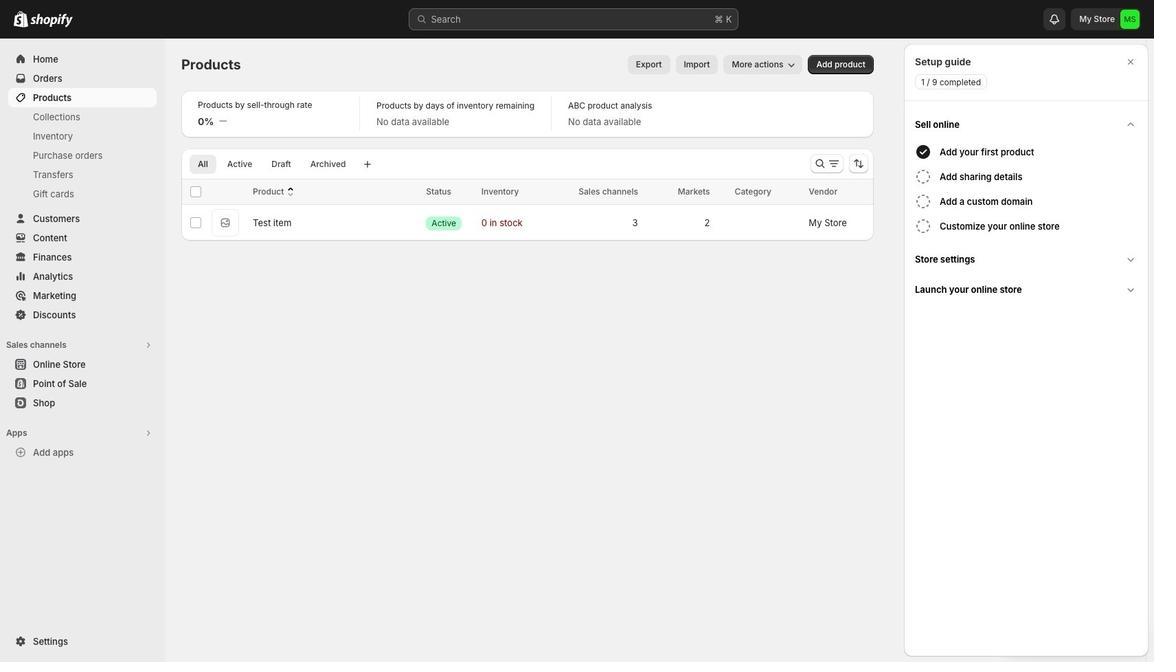 Task type: vqa. For each thing, say whether or not it's contained in the screenshot.
mark add your first product as done IMAGE
no



Task type: describe. For each thing, give the bounding box(es) containing it.
mark add a custom domain as done image
[[916, 193, 932, 210]]



Task type: locate. For each thing, give the bounding box(es) containing it.
shopify image
[[30, 14, 73, 27]]

mark customize your online store as done image
[[916, 218, 932, 234]]

mark add sharing details as done image
[[916, 168, 932, 185]]

tab list
[[187, 154, 357, 174]]

shopify image
[[14, 11, 28, 27]]

my store image
[[1121, 10, 1140, 29]]

dialog
[[905, 44, 1149, 657]]



